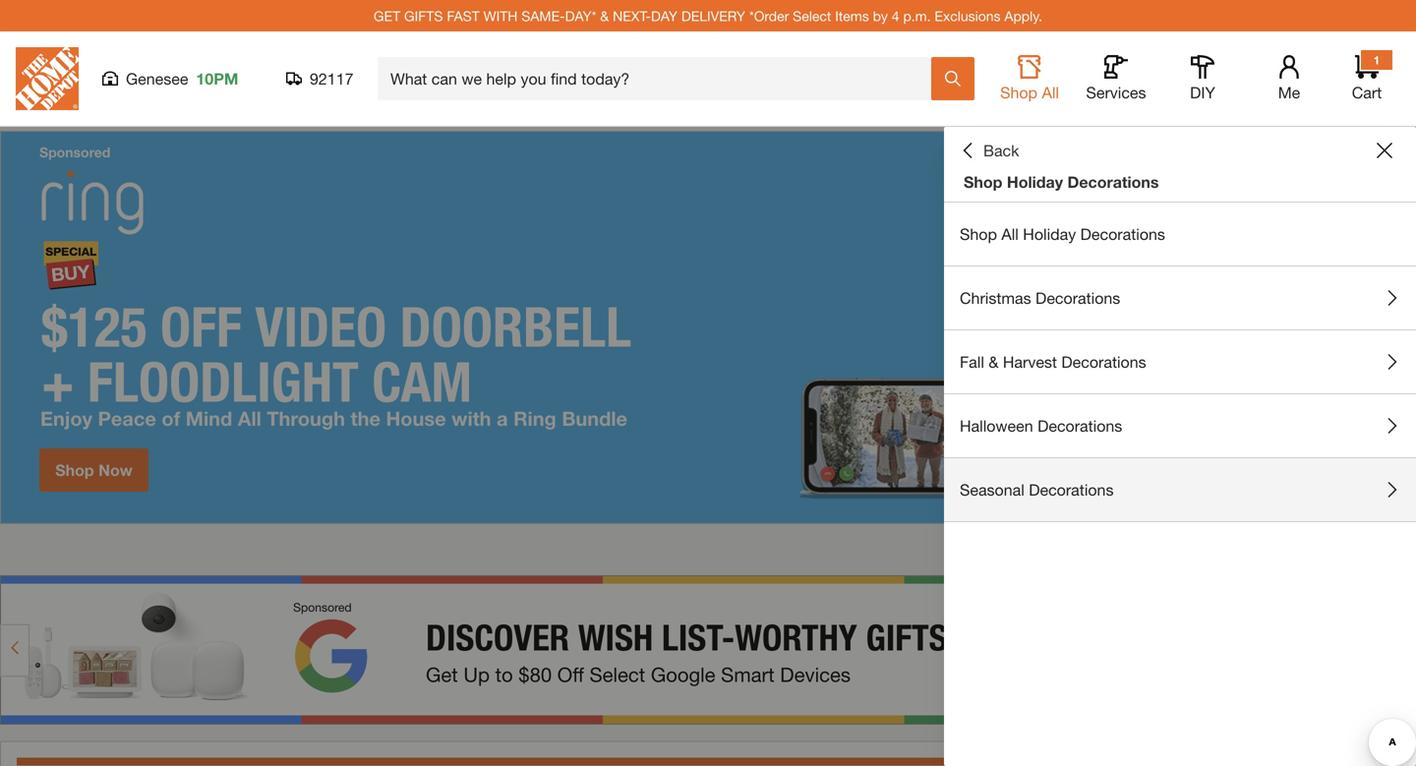 Task type: describe. For each thing, give the bounding box(es) containing it.
genesee
[[126, 69, 188, 88]]

shop holiday decorations
[[964, 173, 1159, 191]]

4
[[892, 8, 900, 24]]

by
[[873, 8, 888, 24]]

decorations up shop all holiday decorations
[[1068, 173, 1159, 191]]

shop all button
[[998, 55, 1061, 102]]

diy button
[[1172, 55, 1235, 102]]

fall & harvest decorations button
[[944, 331, 1417, 393]]

day
[[651, 8, 678, 24]]

me button
[[1258, 55, 1321, 102]]

0 vertical spatial holiday
[[1007, 173, 1063, 191]]

next-
[[613, 8, 651, 24]]

fall
[[960, 353, 985, 371]]

back
[[984, 141, 1020, 160]]

What can we help you find today? search field
[[391, 58, 931, 99]]

92117 button
[[286, 69, 354, 89]]

halloween
[[960, 417, 1034, 435]]

decorations down shop holiday decorations
[[1081, 225, 1166, 243]]

get
[[374, 8, 401, 24]]

decorations right harvest
[[1062, 353, 1147, 371]]

same-
[[522, 8, 565, 24]]

back button
[[960, 141, 1020, 160]]

shop all holiday decorations
[[960, 225, 1166, 243]]

items
[[835, 8, 869, 24]]

diy
[[1190, 83, 1216, 102]]

christmas decorations button
[[944, 267, 1417, 330]]

feedback link image
[[1390, 332, 1417, 439]]

p.m.
[[903, 8, 931, 24]]



Task type: locate. For each thing, give the bounding box(es) containing it.
all
[[1042, 83, 1059, 102], [1002, 225, 1019, 243]]

gifts
[[404, 8, 443, 24]]

halloween decorations button
[[944, 394, 1417, 457]]

decorations down fall & harvest decorations
[[1038, 417, 1123, 435]]

1
[[1374, 53, 1380, 67]]

all up 'christmas'
[[1002, 225, 1019, 243]]

shop up 'christmas'
[[960, 225, 997, 243]]

seasonal decorations
[[960, 481, 1114, 499]]

shop all
[[1000, 83, 1059, 102]]

shop all holiday decorations link
[[944, 203, 1417, 266]]

decorations down halloween decorations
[[1029, 481, 1114, 499]]

& right fall
[[989, 353, 999, 371]]

all for shop all holiday decorations
[[1002, 225, 1019, 243]]

10pm
[[196, 69, 238, 88]]

all for shop all
[[1042, 83, 1059, 102]]

1 vertical spatial holiday
[[1023, 225, 1076, 243]]

halloween decorations
[[960, 417, 1123, 435]]

1 vertical spatial shop
[[964, 173, 1003, 191]]

all inside button
[[1042, 83, 1059, 102]]

decorations
[[1068, 173, 1159, 191], [1081, 225, 1166, 243], [1036, 289, 1121, 307], [1062, 353, 1147, 371], [1038, 417, 1123, 435], [1029, 481, 1114, 499]]

0 vertical spatial all
[[1042, 83, 1059, 102]]

0 horizontal spatial &
[[600, 8, 609, 24]]

shop for shop all holiday decorations
[[960, 225, 997, 243]]

holiday inside menu
[[1023, 225, 1076, 243]]

1 vertical spatial &
[[989, 353, 999, 371]]

christmas
[[960, 289, 1032, 307]]

select
[[793, 8, 832, 24]]

fast
[[447, 8, 480, 24]]

all left services
[[1042, 83, 1059, 102]]

& right day*
[[600, 8, 609, 24]]

day*
[[565, 8, 597, 24]]

1 horizontal spatial all
[[1042, 83, 1059, 102]]

with
[[484, 8, 518, 24]]

fall & harvest decorations
[[960, 353, 1147, 371]]

holiday
[[1007, 173, 1063, 191], [1023, 225, 1076, 243]]

1 vertical spatial all
[[1002, 225, 1019, 243]]

decorations down shop all holiday decorations
[[1036, 289, 1121, 307]]

the home depot logo image
[[16, 47, 79, 110]]

& inside button
[[989, 353, 999, 371]]

harvest
[[1003, 353, 1057, 371]]

christmas decorations
[[960, 289, 1121, 307]]

holiday down shop holiday decorations
[[1023, 225, 1076, 243]]

cart
[[1352, 83, 1382, 102]]

get gifts fast with same-day* & next-day delivery *order select items by 4 p.m. exclusions apply.
[[374, 8, 1043, 24]]

*order
[[749, 8, 789, 24]]

delivery
[[682, 8, 746, 24]]

shop inside shop all button
[[1000, 83, 1038, 102]]

menu containing shop all holiday decorations
[[944, 203, 1417, 522]]

services button
[[1085, 55, 1148, 102]]

shop inside shop all holiday decorations link
[[960, 225, 997, 243]]

shop for shop holiday decorations
[[964, 173, 1003, 191]]

2 vertical spatial shop
[[960, 225, 997, 243]]

services
[[1086, 83, 1147, 102]]

shop up the back on the top right of page
[[1000, 83, 1038, 102]]

genesee 10pm
[[126, 69, 238, 88]]

0 horizontal spatial all
[[1002, 225, 1019, 243]]

exclusions
[[935, 8, 1001, 24]]

drawer close image
[[1377, 143, 1393, 158]]

apply.
[[1005, 8, 1043, 24]]

menu
[[944, 203, 1417, 522]]

0 vertical spatial shop
[[1000, 83, 1038, 102]]

seasonal
[[960, 481, 1025, 499]]

holiday down the back on the top right of page
[[1007, 173, 1063, 191]]

&
[[600, 8, 609, 24], [989, 353, 999, 371]]

shop for shop all
[[1000, 83, 1038, 102]]

shop down back button
[[964, 173, 1003, 191]]

1 horizontal spatial &
[[989, 353, 999, 371]]

me
[[1279, 83, 1301, 102]]

92117
[[310, 69, 354, 88]]

cart 1
[[1352, 53, 1382, 102]]

shop
[[1000, 83, 1038, 102], [964, 173, 1003, 191], [960, 225, 997, 243]]

0 vertical spatial &
[[600, 8, 609, 24]]

seasonal decorations button
[[944, 458, 1417, 521]]



Task type: vqa. For each thing, say whether or not it's contained in the screenshot.
the leftmost &
yes



